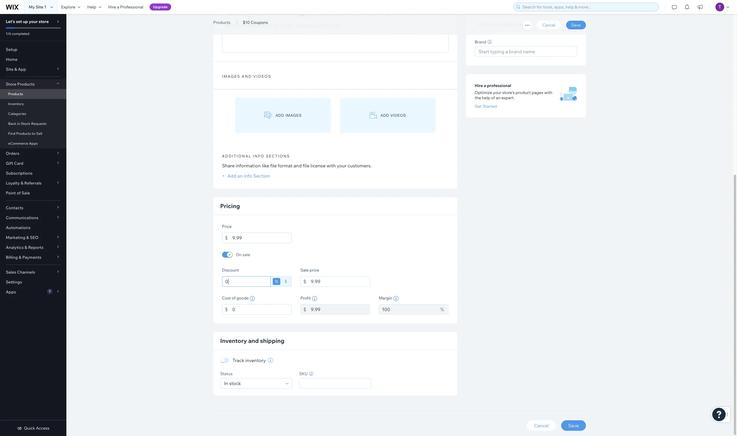 Task type: describe. For each thing, give the bounding box(es) containing it.
orders
[[6, 151, 19, 156]]

hire a professional
[[475, 83, 512, 88]]

let's set up your store
[[6, 19, 49, 24]]

sections
[[266, 154, 290, 159]]

1 horizontal spatial $10
[[243, 20, 250, 25]]

back
[[8, 121, 16, 126]]

stock
[[21, 121, 30, 126]]

referrals
[[24, 181, 42, 186]]

0 horizontal spatial $10
[[213, 13, 232, 26]]

product
[[516, 90, 531, 95]]

1 inside sidebar element
[[49, 290, 50, 293]]

an inside optimize your store's product pages with the help of an expert.
[[496, 95, 501, 100]]

ecommerce
[[8, 141, 28, 146]]

1 vertical spatial products link
[[0, 89, 66, 99]]

sale inside $10 coupons form
[[301, 268, 309, 273]]

products (default rate)
[[479, 21, 528, 27]]

1 for from the left
[[279, 22, 285, 28]]

point
[[6, 191, 16, 196]]

0 horizontal spatial %
[[275, 279, 278, 284]]

get started link
[[475, 104, 497, 109]]

billing & payments button
[[0, 253, 66, 262]]

product
[[475, 9, 493, 15]]

help
[[482, 95, 491, 100]]

hire a professional
[[108, 4, 143, 10]]

quick
[[24, 426, 35, 431]]

$7.99!!
[[325, 22, 340, 28]]

help
[[87, 4, 96, 10]]

$ text field
[[311, 276, 370, 287]]

on
[[236, 252, 242, 258]]

add videos
[[381, 113, 406, 118]]

to
[[32, 131, 35, 136]]

explore
[[61, 4, 75, 10]]

information
[[236, 163, 261, 169]]

2 vertical spatial your
[[337, 163, 347, 169]]

share information like file format and file license with your customers.
[[222, 163, 372, 169]]

sales channels button
[[0, 267, 66, 277]]

inventory for inventory and shipping
[[220, 337, 247, 345]]

with inside optimize your store's product pages with the help of an expert.
[[545, 90, 553, 95]]

hire for hire a professional
[[108, 4, 116, 10]]

completed
[[12, 31, 29, 36]]

0 vertical spatial save
[[572, 22, 581, 28]]

0 vertical spatial apps
[[29, 141, 38, 146]]

your inside optimize your store's product pages with the help of an expert.
[[493, 90, 502, 95]]

of inside optimize your store's product pages with the help of an expert.
[[492, 95, 495, 100]]

home link
[[0, 54, 66, 64]]

additional info sections
[[222, 154, 290, 159]]

2 file from the left
[[303, 163, 310, 169]]

info tooltip image for profit
[[312, 296, 317, 302]]

seo
[[30, 235, 38, 240]]

upgrade
[[153, 5, 168, 9]]

settings link
[[0, 277, 66, 287]]

home
[[6, 57, 17, 62]]

of for point of sale
[[17, 191, 21, 196]]

margin
[[379, 296, 392, 301]]

back in stock requests link
[[0, 119, 66, 129]]

categories link
[[0, 109, 66, 119]]

your inside sidebar element
[[29, 19, 38, 24]]

(default
[[500, 21, 517, 27]]

analytics
[[6, 245, 24, 250]]

videos icon image
[[370, 112, 377, 119]]

subscriptions
[[6, 171, 32, 176]]

group
[[501, 9, 514, 15]]

marketing
[[6, 235, 25, 240]]

orders button
[[0, 149, 66, 158]]

contacts button
[[0, 203, 66, 213]]

communications
[[6, 215, 38, 221]]

reports
[[28, 245, 43, 250]]

images
[[286, 113, 302, 118]]

track inventory
[[233, 358, 266, 364]]

products down 'store'
[[8, 92, 23, 96]]

videos
[[391, 113, 406, 118]]

a inside text field
[[253, 22, 255, 28]]

2 for from the left
[[308, 22, 314, 28]]

sales channels
[[6, 270, 35, 275]]

upgrade button
[[150, 3, 171, 10]]

setup
[[6, 47, 17, 52]]

this
[[287, 22, 295, 28]]

cost of goods
[[222, 296, 249, 301]]

format
[[278, 163, 293, 169]]

pages
[[532, 90, 544, 95]]

0 vertical spatial site
[[36, 4, 43, 10]]

point of sale link
[[0, 188, 66, 198]]

hire for hire a professional
[[475, 83, 483, 88]]

let's
[[6, 19, 15, 24]]

add an info section
[[227, 173, 270, 179]]

my
[[29, 4, 35, 10]]

products down product
[[479, 21, 499, 27]]

brand
[[475, 39, 487, 45]]

pricing
[[220, 202, 240, 210]]

yourself
[[234, 22, 252, 28]]

site & app
[[6, 67, 26, 72]]

gift card button
[[0, 158, 66, 168]]

cancel for bottommost cancel button
[[534, 423, 549, 429]]

0 vertical spatial products link
[[210, 20, 234, 25]]

sale price
[[301, 268, 319, 273]]

ecommerce apps
[[8, 141, 38, 146]]

1 horizontal spatial %
[[441, 307, 444, 313]]

like
[[262, 163, 269, 169]]

sidebar element
[[0, 14, 66, 436]]

get for get started
[[475, 104, 482, 109]]

products left yourself
[[213, 20, 231, 25]]

info
[[244, 173, 252, 179]]

analytics & reports
[[6, 245, 43, 250]]

the
[[475, 95, 481, 100]]

find
[[8, 131, 15, 136]]

cost
[[222, 296, 231, 301]]

inventory and shipping
[[220, 337, 285, 345]]

help button
[[84, 0, 105, 14]]

expert.
[[502, 95, 515, 100]]

site inside popup button
[[6, 67, 13, 72]]

sales
[[6, 270, 16, 275]]

get for get yourself a $10 credit for this store for only $7.99!!
[[225, 22, 233, 28]]

a for hire a professional
[[484, 83, 487, 88]]

videos
[[253, 74, 271, 79]]



Task type: locate. For each thing, give the bounding box(es) containing it.
get inside text field
[[225, 22, 233, 28]]

for
[[279, 22, 285, 28], [308, 22, 314, 28]]

site down home
[[6, 67, 13, 72]]

& for analytics
[[25, 245, 27, 250]]

1 horizontal spatial a
[[253, 22, 255, 28]]

find products to sell
[[8, 131, 42, 136]]

and for shipping
[[248, 337, 259, 345]]

1 vertical spatial cancel
[[534, 423, 549, 429]]

2 horizontal spatial a
[[484, 83, 487, 88]]

0 vertical spatial cancel button
[[538, 21, 561, 29]]

None text field
[[311, 304, 370, 315]]

of inside sidebar element
[[17, 191, 21, 196]]

profit
[[301, 296, 311, 301]]

1 horizontal spatial for
[[308, 22, 314, 28]]

1 horizontal spatial inventory
[[220, 337, 247, 345]]

info tooltip image right group
[[517, 10, 521, 15]]

with
[[545, 90, 553, 95], [327, 163, 336, 169]]

1 horizontal spatial apps
[[29, 141, 38, 146]]

up
[[23, 19, 28, 24]]

info tooltip image right margin
[[394, 296, 399, 302]]

1 vertical spatial save button
[[562, 421, 586, 431]]

hire inside $10 coupons form
[[475, 83, 483, 88]]

and for videos
[[242, 74, 252, 79]]

products link left yourself
[[210, 20, 234, 25]]

for left only
[[308, 22, 314, 28]]

1 vertical spatial save
[[569, 423, 579, 429]]

0 horizontal spatial info tooltip image
[[312, 296, 317, 302]]

inventory
[[246, 358, 266, 364]]

$10 inside text field
[[257, 22, 265, 28]]

info tooltip image right profit
[[312, 296, 317, 302]]

set
[[16, 19, 22, 24]]

of right help
[[492, 95, 495, 100]]

1 vertical spatial apps
[[6, 290, 16, 295]]

your right up
[[29, 19, 38, 24]]

products link down store products
[[0, 89, 66, 99]]

products inside popup button
[[17, 82, 35, 87]]

false text field
[[222, 19, 449, 53]]

of for cost of goods
[[232, 296, 236, 301]]

credit
[[266, 22, 278, 28]]

hire
[[108, 4, 116, 10], [475, 83, 483, 88]]

store
[[6, 82, 16, 87]]

sale inside sidebar element
[[22, 191, 30, 196]]

& right billing
[[19, 255, 21, 260]]

add
[[228, 173, 237, 179]]

get left yourself
[[225, 22, 233, 28]]

Search for tools, apps, help & more... field
[[521, 3, 658, 11]]

cancel for cancel button to the top
[[543, 22, 556, 28]]

1 horizontal spatial site
[[36, 4, 43, 10]]

store inside get yourself a $10 credit for this store for only $7.99!! text field
[[296, 22, 307, 28]]

point of sale
[[6, 191, 30, 196]]

0 horizontal spatial hire
[[108, 4, 116, 10]]

billing & payments
[[6, 255, 41, 260]]

1 vertical spatial get
[[475, 104, 482, 109]]

get started
[[475, 104, 497, 109]]

& for marketing
[[26, 235, 29, 240]]

None text field
[[232, 233, 292, 243], [222, 276, 271, 287], [232, 304, 292, 315], [379, 304, 438, 315], [232, 233, 292, 243], [222, 276, 271, 287], [232, 304, 292, 315], [379, 304, 438, 315]]

1 horizontal spatial sale
[[301, 268, 309, 273]]

a
[[117, 4, 119, 10], [253, 22, 255, 28], [484, 83, 487, 88]]

inventory for inventory
[[8, 102, 24, 106]]

automations link
[[0, 223, 66, 233]]

0 vertical spatial inventory
[[8, 102, 24, 106]]

1 horizontal spatial an
[[496, 95, 501, 100]]

professional
[[487, 83, 512, 88]]

& left seo
[[26, 235, 29, 240]]

0 vertical spatial cancel
[[543, 22, 556, 28]]

None field
[[222, 379, 284, 389], [302, 379, 370, 389], [222, 379, 284, 389], [302, 379, 370, 389]]

gallery image
[[264, 112, 272, 119]]

site & app button
[[0, 64, 66, 74]]

file
[[270, 163, 277, 169], [303, 163, 310, 169]]

0 vertical spatial an
[[496, 95, 501, 100]]

1 vertical spatial 1
[[49, 290, 50, 293]]

for left "this"
[[279, 22, 285, 28]]

tax
[[494, 9, 500, 15]]

0 horizontal spatial apps
[[6, 290, 16, 295]]

2 vertical spatial and
[[248, 337, 259, 345]]

contacts
[[6, 205, 23, 211]]

1 horizontal spatial hire
[[475, 83, 483, 88]]

inventory up track
[[220, 337, 247, 345]]

0 vertical spatial of
[[492, 95, 495, 100]]

0 vertical spatial %
[[275, 279, 278, 284]]

1 horizontal spatial get
[[475, 104, 482, 109]]

products up the ecommerce apps
[[16, 131, 31, 136]]

subscriptions link
[[0, 168, 66, 178]]

of
[[492, 95, 495, 100], [17, 191, 21, 196], [232, 296, 236, 301]]

0 horizontal spatial 1
[[44, 4, 46, 10]]

0 horizontal spatial your
[[29, 19, 38, 24]]

store inside sidebar element
[[39, 19, 49, 24]]

1 horizontal spatial store
[[296, 22, 307, 28]]

communications button
[[0, 213, 66, 223]]

0 horizontal spatial for
[[279, 22, 285, 28]]

& inside dropdown button
[[26, 235, 29, 240]]

add for add images
[[276, 113, 284, 118]]

0 vertical spatial save button
[[567, 21, 586, 29]]

a up optimize
[[484, 83, 487, 88]]

add right "gallery" image
[[276, 113, 284, 118]]

with right pages
[[545, 90, 553, 95]]

license
[[311, 163, 326, 169]]

0 vertical spatial 1
[[44, 4, 46, 10]]

an
[[496, 95, 501, 100], [238, 173, 243, 179]]

loyalty & referrals button
[[0, 178, 66, 188]]

0 horizontal spatial a
[[117, 4, 119, 10]]

1 vertical spatial %
[[441, 307, 444, 313]]

store right "this"
[[296, 22, 307, 28]]

billing
[[6, 255, 18, 260]]

images and videos
[[222, 74, 271, 79]]

save button
[[567, 21, 586, 29], [562, 421, 586, 431]]

a for hire a professional
[[117, 4, 119, 10]]

setup link
[[0, 45, 66, 54]]

1 vertical spatial sale
[[301, 268, 309, 273]]

1 add from the left
[[276, 113, 284, 118]]

file right like
[[270, 163, 277, 169]]

and right format
[[294, 163, 302, 169]]

0 horizontal spatial inventory
[[8, 102, 24, 106]]

0 horizontal spatial of
[[17, 191, 21, 196]]

0 horizontal spatial products link
[[0, 89, 66, 99]]

inventory inside $10 coupons form
[[220, 337, 247, 345]]

2 add from the left
[[381, 113, 390, 118]]

1 vertical spatial site
[[6, 67, 13, 72]]

1 vertical spatial inventory
[[220, 337, 247, 345]]

categories
[[8, 112, 26, 116]]

add for add videos
[[381, 113, 390, 118]]

a left the professional at left top
[[117, 4, 119, 10]]

your
[[29, 19, 38, 24], [493, 90, 502, 95], [337, 163, 347, 169]]

$10 coupons
[[213, 13, 279, 26], [243, 20, 268, 25]]

of right cost
[[232, 296, 236, 301]]

hire a professional link
[[105, 0, 147, 14]]

additional
[[222, 154, 252, 159]]

$10 coupons form
[[66, 0, 738, 436]]

1 file from the left
[[270, 163, 277, 169]]

on sale
[[236, 252, 250, 258]]

price
[[222, 224, 232, 229]]

products right 'store'
[[17, 82, 35, 87]]

0 horizontal spatial site
[[6, 67, 13, 72]]

& left reports
[[25, 245, 27, 250]]

Start typing a brand name field
[[477, 47, 576, 56]]

2 horizontal spatial of
[[492, 95, 495, 100]]

1 down settings link
[[49, 290, 50, 293]]

your left the customers.
[[337, 163, 347, 169]]

an left "info"
[[238, 173, 243, 179]]

0 vertical spatial your
[[29, 19, 38, 24]]

sell
[[36, 131, 42, 136]]

and left "shipping"
[[248, 337, 259, 345]]

0 vertical spatial sale
[[22, 191, 30, 196]]

loyalty & referrals
[[6, 181, 42, 186]]

0 horizontal spatial an
[[238, 173, 243, 179]]

rate)
[[518, 21, 528, 27]]

of right point
[[17, 191, 21, 196]]

professional
[[120, 4, 143, 10]]

2 horizontal spatial your
[[493, 90, 502, 95]]

status
[[220, 371, 233, 377]]

store products button
[[0, 79, 66, 89]]

add an info section link
[[222, 173, 270, 179]]

1 right my
[[44, 4, 46, 10]]

store down the my site 1
[[39, 19, 49, 24]]

1 horizontal spatial of
[[232, 296, 236, 301]]

1 vertical spatial cancel button
[[527, 421, 556, 431]]

with right the license
[[327, 163, 336, 169]]

info
[[253, 154, 265, 159]]

hire right help button
[[108, 4, 116, 10]]

1 horizontal spatial products link
[[210, 20, 234, 25]]

goods
[[237, 296, 249, 301]]

1 horizontal spatial your
[[337, 163, 347, 169]]

save
[[572, 22, 581, 28], [569, 423, 579, 429]]

1 vertical spatial a
[[253, 22, 255, 28]]

a right yourself
[[253, 22, 255, 28]]

app
[[18, 67, 26, 72]]

and
[[242, 74, 252, 79], [294, 163, 302, 169], [248, 337, 259, 345]]

payments
[[22, 255, 41, 260]]

0 horizontal spatial with
[[327, 163, 336, 169]]

1 horizontal spatial add
[[381, 113, 390, 118]]

only
[[315, 22, 324, 28]]

section
[[253, 173, 270, 179]]

1 vertical spatial hire
[[475, 83, 483, 88]]

apps down the settings
[[6, 290, 16, 295]]

1 vertical spatial your
[[493, 90, 502, 95]]

hire up optimize
[[475, 83, 483, 88]]

sale left price
[[301, 268, 309, 273]]

get down the
[[475, 104, 482, 109]]

& for billing
[[19, 255, 21, 260]]

loyalty
[[6, 181, 20, 186]]

sale
[[22, 191, 30, 196], [301, 268, 309, 273]]

1 vertical spatial an
[[238, 173, 243, 179]]

an left expert.
[[496, 95, 501, 100]]

1
[[44, 4, 46, 10], [49, 290, 50, 293]]

1 horizontal spatial info tooltip image
[[394, 296, 399, 302]]

settings
[[6, 280, 22, 285]]

& left app
[[14, 67, 17, 72]]

& for loyalty
[[21, 181, 23, 186]]

sku
[[299, 371, 308, 377]]

info tooltip image
[[250, 296, 255, 302]]

2 horizontal spatial $10
[[257, 22, 265, 28]]

site right my
[[36, 4, 43, 10]]

& right loyalty
[[21, 181, 23, 186]]

0 horizontal spatial file
[[270, 163, 277, 169]]

info tooltip image
[[517, 10, 521, 15], [312, 296, 317, 302], [394, 296, 399, 302]]

&
[[14, 67, 17, 72], [21, 181, 23, 186], [26, 235, 29, 240], [25, 245, 27, 250], [19, 255, 21, 260]]

0 horizontal spatial sale
[[22, 191, 30, 196]]

add right videos icon
[[381, 113, 390, 118]]

0 horizontal spatial store
[[39, 19, 49, 24]]

2 vertical spatial a
[[484, 83, 487, 88]]

info tooltip image for margin
[[394, 296, 399, 302]]

file left the license
[[303, 163, 310, 169]]

0 vertical spatial and
[[242, 74, 252, 79]]

inventory inside inventory link
[[8, 102, 24, 106]]

optimize
[[475, 90, 492, 95]]

access
[[36, 426, 49, 431]]

inventory up categories
[[8, 102, 24, 106]]

your down 'professional'
[[493, 90, 502, 95]]

1 vertical spatial and
[[294, 163, 302, 169]]

and left videos
[[242, 74, 252, 79]]

2 vertical spatial of
[[232, 296, 236, 301]]

0 vertical spatial a
[[117, 4, 119, 10]]

1 horizontal spatial with
[[545, 90, 553, 95]]

marketing & seo button
[[0, 233, 66, 243]]

0 vertical spatial get
[[225, 22, 233, 28]]

& inside dropdown button
[[21, 181, 23, 186]]

& for site
[[14, 67, 17, 72]]

1/6 completed
[[6, 31, 29, 36]]

1 vertical spatial with
[[327, 163, 336, 169]]

1 horizontal spatial 1
[[49, 290, 50, 293]]

0 vertical spatial hire
[[108, 4, 116, 10]]

2 horizontal spatial info tooltip image
[[517, 10, 521, 15]]

sale down 'loyalty & referrals'
[[22, 191, 30, 196]]

1 horizontal spatial file
[[303, 163, 310, 169]]

in
[[17, 121, 20, 126]]

1 vertical spatial of
[[17, 191, 21, 196]]

channels
[[17, 270, 35, 275]]

0 vertical spatial with
[[545, 90, 553, 95]]

0 horizontal spatial get
[[225, 22, 233, 28]]

apps down find products to sell link
[[29, 141, 38, 146]]

0 horizontal spatial add
[[276, 113, 284, 118]]

sale
[[243, 252, 250, 258]]



Task type: vqa. For each thing, say whether or not it's contained in the screenshot.
Go To Google Ads button
no



